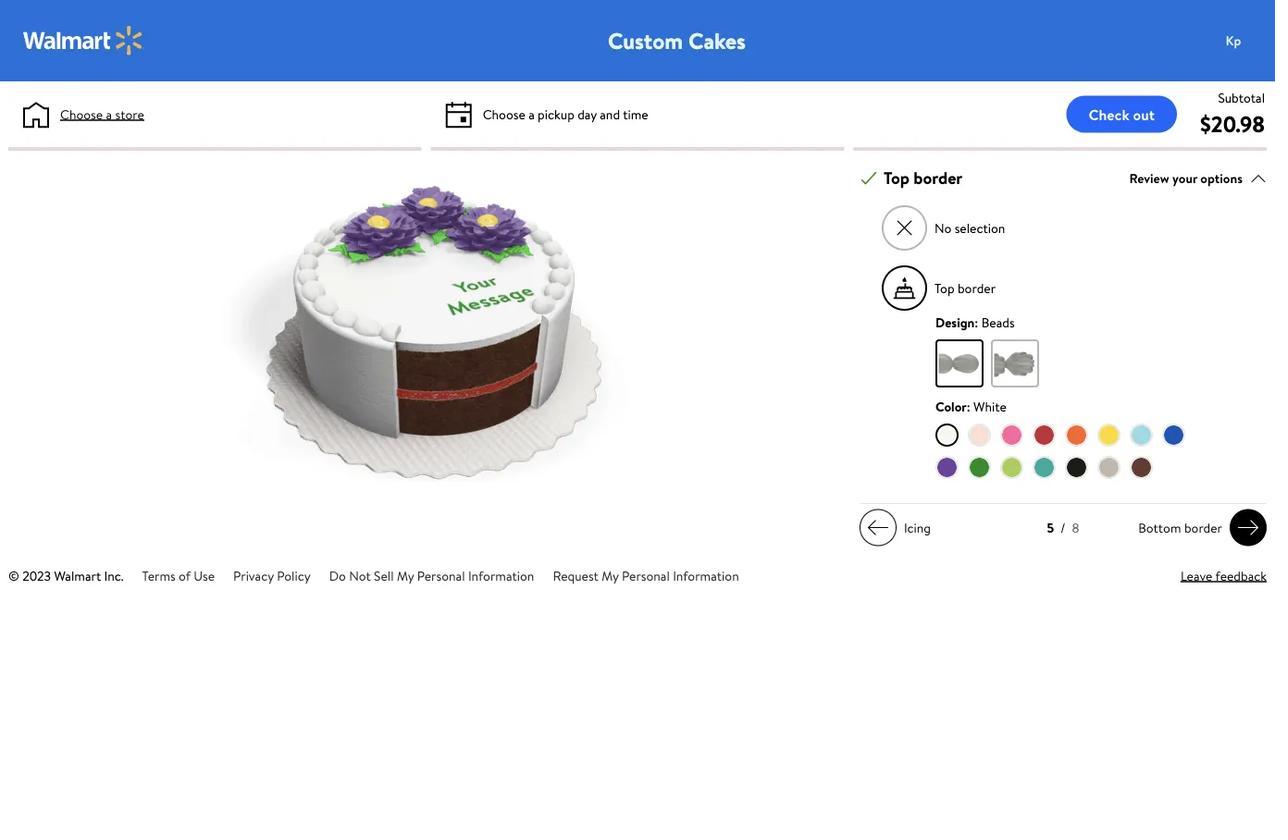 Task type: describe. For each thing, give the bounding box(es) containing it.
: for design
[[975, 313, 978, 331]]

request my personal information link
[[553, 567, 739, 585]]

check out
[[1089, 104, 1155, 124]]

choose for choose a pickup day and time
[[483, 105, 525, 123]]

bottom border
[[1138, 519, 1222, 537]]

kp
[[1226, 31, 1241, 49]]

terms of use link
[[142, 567, 215, 585]]

cakes
[[688, 25, 746, 56]]

white
[[973, 398, 1007, 416]]

border inside 'link'
[[1184, 519, 1222, 537]]

bottom
[[1138, 519, 1181, 537]]

leave feedback
[[1181, 567, 1267, 585]]

day
[[578, 105, 597, 123]]

design
[[936, 313, 975, 331]]

color
[[936, 398, 967, 416]]

out
[[1133, 104, 1155, 124]]

color : white
[[936, 398, 1007, 416]]

2023
[[22, 567, 51, 585]]

store
[[115, 105, 144, 123]]

a for pickup
[[529, 105, 535, 123]]

2 my from the left
[[602, 567, 619, 585]]

8
[[1072, 519, 1079, 537]]

: for color
[[967, 398, 970, 416]]

custom cakes
[[608, 25, 746, 56]]

top for no selection
[[884, 167, 910, 190]]

icon for continue arrow image inside icing link
[[867, 517, 889, 539]]

subtotal $20.98
[[1200, 88, 1265, 139]]

1 personal from the left
[[417, 567, 465, 585]]

review your options element
[[1129, 169, 1243, 188]]

design : beads
[[936, 313, 1015, 331]]

5 / 8
[[1047, 519, 1079, 537]]

your
[[1172, 169, 1197, 187]]

/
[[1061, 519, 1066, 537]]

use
[[194, 567, 215, 585]]

privacy policy link
[[233, 567, 311, 585]]

up arrow image
[[1250, 170, 1267, 187]]

1 my from the left
[[397, 567, 414, 585]]

top border for no selection
[[884, 167, 963, 190]]

selection
[[955, 219, 1005, 237]]

review your options link
[[1129, 166, 1267, 191]]

leave feedback button
[[1181, 566, 1267, 586]]

do not sell my personal information link
[[329, 567, 534, 585]]

check
[[1089, 104, 1130, 124]]

icing link
[[860, 510, 938, 547]]



Task type: locate. For each thing, give the bounding box(es) containing it.
check out button
[[1066, 96, 1177, 133]]

kp button
[[1215, 22, 1275, 59]]

icon for continue arrow image left icing
[[867, 517, 889, 539]]

choose a store link
[[60, 105, 144, 124]]

1 horizontal spatial icon for continue arrow image
[[1237, 517, 1259, 539]]

2 personal from the left
[[622, 567, 670, 585]]

: left white
[[967, 398, 970, 416]]

time
[[623, 105, 648, 123]]

a for store
[[106, 105, 112, 123]]

0 horizontal spatial top
[[884, 167, 910, 190]]

a left store
[[106, 105, 112, 123]]

information
[[468, 567, 534, 585], [673, 567, 739, 585]]

feedback
[[1216, 567, 1267, 585]]

2 a from the left
[[529, 105, 535, 123]]

icing
[[904, 519, 931, 537]]

border
[[914, 167, 963, 190], [958, 279, 996, 297], [1184, 519, 1222, 537]]

©
[[8, 567, 19, 585]]

not
[[349, 567, 371, 585]]

choose a pickup day and time
[[483, 105, 648, 123]]

$20.98
[[1200, 108, 1265, 139]]

inc.
[[104, 567, 124, 585]]

1 vertical spatial top border
[[935, 279, 996, 297]]

remove image
[[894, 218, 915, 238]]

top right ok image at top right
[[884, 167, 910, 190]]

request my personal information
[[553, 567, 739, 585]]

top border for beads
[[935, 279, 996, 297]]

0 vertical spatial top border
[[884, 167, 963, 190]]

1 horizontal spatial personal
[[622, 567, 670, 585]]

1 vertical spatial :
[[967, 398, 970, 416]]

1 choose from the left
[[60, 105, 103, 123]]

my right sell on the bottom of page
[[397, 567, 414, 585]]

border for beads
[[958, 279, 996, 297]]

© 2023 walmart inc.
[[8, 567, 124, 585]]

no selection
[[935, 219, 1005, 237]]

walmart
[[54, 567, 101, 585]]

my right the request
[[602, 567, 619, 585]]

5
[[1047, 519, 1054, 537]]

beads
[[981, 313, 1015, 331]]

border up design : beads
[[958, 279, 996, 297]]

1 a from the left
[[106, 105, 112, 123]]

privacy
[[233, 567, 274, 585]]

back to walmart.com image
[[23, 26, 143, 56]]

top up design
[[935, 279, 955, 297]]

1 horizontal spatial my
[[602, 567, 619, 585]]

a
[[106, 105, 112, 123], [529, 105, 535, 123]]

top border up remove icon
[[884, 167, 963, 190]]

0 horizontal spatial personal
[[417, 567, 465, 585]]

: left beads
[[975, 313, 978, 331]]

0 vertical spatial border
[[914, 167, 963, 190]]

no
[[935, 219, 952, 237]]

0 horizontal spatial :
[[967, 398, 970, 416]]

top border
[[884, 167, 963, 190], [935, 279, 996, 297]]

choose left pickup
[[483, 105, 525, 123]]

choose
[[60, 105, 103, 123], [483, 105, 525, 123]]

top border up design : beads
[[935, 279, 996, 297]]

my
[[397, 567, 414, 585], [602, 567, 619, 585]]

personal right sell on the bottom of page
[[417, 567, 465, 585]]

ok image
[[861, 170, 877, 187]]

and
[[600, 105, 620, 123]]

privacy policy
[[233, 567, 311, 585]]

a left pickup
[[529, 105, 535, 123]]

subtotal
[[1218, 88, 1265, 106]]

0 horizontal spatial my
[[397, 567, 414, 585]]

border up the no
[[914, 167, 963, 190]]

1 horizontal spatial information
[[673, 567, 739, 585]]

2 icon for continue arrow image from the left
[[1237, 517, 1259, 539]]

top
[[884, 167, 910, 190], [935, 279, 955, 297]]

1 horizontal spatial :
[[975, 313, 978, 331]]

0 horizontal spatial information
[[468, 567, 534, 585]]

review
[[1129, 169, 1169, 187]]

terms of use
[[142, 567, 215, 585]]

1 vertical spatial top
[[935, 279, 955, 297]]

:
[[975, 313, 978, 331], [967, 398, 970, 416]]

0 horizontal spatial a
[[106, 105, 112, 123]]

top for beads
[[935, 279, 955, 297]]

terms
[[142, 567, 176, 585]]

bottom border link
[[1131, 510, 1267, 547]]

do
[[329, 567, 346, 585]]

personal
[[417, 567, 465, 585], [622, 567, 670, 585]]

of
[[179, 567, 191, 585]]

1 vertical spatial border
[[958, 279, 996, 297]]

0 vertical spatial top
[[884, 167, 910, 190]]

icon for continue arrow image up feedback
[[1237, 517, 1259, 539]]

personal right the request
[[622, 567, 670, 585]]

1 horizontal spatial a
[[529, 105, 535, 123]]

choose for choose a store
[[60, 105, 103, 123]]

leave
[[1181, 567, 1213, 585]]

1 information from the left
[[468, 567, 534, 585]]

2 vertical spatial border
[[1184, 519, 1222, 537]]

custom
[[608, 25, 683, 56]]

0 horizontal spatial icon for continue arrow image
[[867, 517, 889, 539]]

border right bottom
[[1184, 519, 1222, 537]]

2 choose from the left
[[483, 105, 525, 123]]

1 horizontal spatial top
[[935, 279, 955, 297]]

pickup
[[538, 105, 574, 123]]

1 icon for continue arrow image from the left
[[867, 517, 889, 539]]

0 horizontal spatial choose
[[60, 105, 103, 123]]

options
[[1201, 169, 1243, 187]]

0 vertical spatial :
[[975, 313, 978, 331]]

do not sell my personal information
[[329, 567, 534, 585]]

review your options
[[1129, 169, 1243, 187]]

2 information from the left
[[673, 567, 739, 585]]

policy
[[277, 567, 311, 585]]

choose a store
[[60, 105, 144, 123]]

border for no selection
[[914, 167, 963, 190]]

1 horizontal spatial choose
[[483, 105, 525, 123]]

icon for continue arrow image inside bottom border 'link'
[[1237, 517, 1259, 539]]

sell
[[374, 567, 394, 585]]

icon for continue arrow image
[[867, 517, 889, 539], [1237, 517, 1259, 539]]

choose left store
[[60, 105, 103, 123]]

request
[[553, 567, 599, 585]]



Task type: vqa. For each thing, say whether or not it's contained in the screenshot.
deodorant button
no



